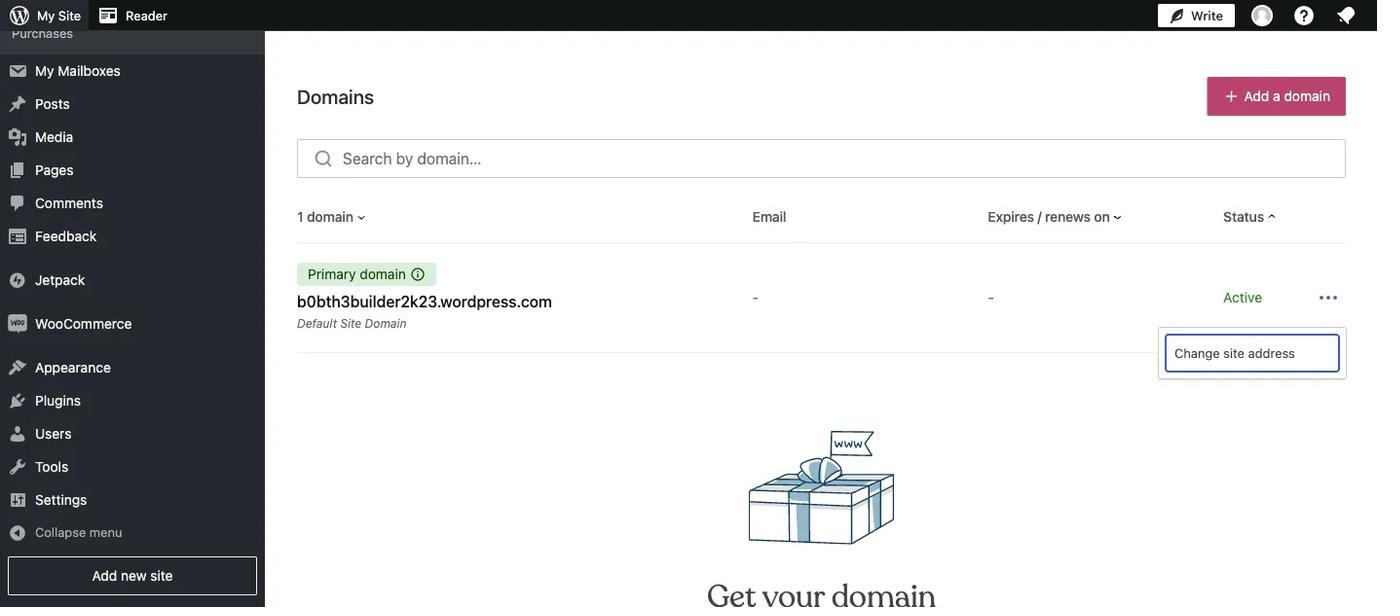 Task type: describe. For each thing, give the bounding box(es) containing it.
Search search field
[[343, 140, 1346, 177]]

woocommerce link
[[0, 308, 265, 341]]

new
[[121, 569, 147, 585]]

address
[[1249, 346, 1296, 361]]

b0bth3builder2k23.wordpress.com
[[297, 293, 552, 311]]

plugins
[[35, 393, 81, 409]]

collapse menu link
[[0, 517, 265, 550]]

1 - from the left
[[753, 290, 759, 306]]

domain
[[365, 317, 407, 330]]

posts link
[[0, 88, 265, 121]]

my profile image
[[1252, 5, 1273, 26]]

my site
[[37, 8, 81, 23]]

a
[[1274, 88, 1281, 104]]

domain for 1 domain
[[307, 209, 354, 225]]

media
[[35, 129, 73, 145]]

pages link
[[0, 154, 265, 187]]

expires
[[988, 209, 1035, 225]]

1 domain button
[[297, 208, 369, 227]]

/
[[1038, 209, 1042, 225]]

appearance link
[[0, 352, 265, 385]]

tools
[[35, 459, 68, 476]]

my for my site
[[37, 8, 55, 23]]

expires / renews on button
[[988, 208, 1126, 227]]

renews
[[1045, 209, 1091, 225]]

settings
[[35, 493, 87, 509]]

email button
[[753, 208, 787, 227]]

reader
[[126, 8, 167, 23]]

expires / renews on
[[988, 209, 1110, 225]]

menu
[[90, 526, 122, 540]]

pages
[[35, 162, 74, 178]]

add a domain
[[1245, 88, 1331, 104]]

domain for primary domain
[[360, 266, 406, 283]]

collapse menu
[[35, 526, 122, 540]]

add for add new site
[[92, 569, 117, 585]]

2 - from the left
[[988, 290, 995, 306]]

jetpack link
[[0, 264, 265, 297]]

reader link
[[89, 0, 175, 31]]

appearance
[[35, 360, 111, 376]]

write link
[[1158, 0, 1235, 31]]

users
[[35, 426, 72, 442]]

feedback link
[[0, 220, 265, 253]]

write
[[1192, 8, 1224, 23]]



Task type: locate. For each thing, give the bounding box(es) containing it.
primary domain
[[308, 266, 406, 283]]

collapse
[[35, 526, 86, 540]]

img image
[[8, 271, 27, 290], [8, 315, 27, 334]]

my mailboxes
[[35, 63, 121, 79]]

1 vertical spatial domain
[[307, 209, 354, 225]]

site right default
[[341, 317, 362, 330]]

img image inside jetpack link
[[8, 271, 27, 290]]

0 horizontal spatial site
[[150, 569, 173, 585]]

site
[[58, 8, 81, 23], [341, 317, 362, 330]]

comments link
[[0, 187, 265, 220]]

b0bth3builder2k23.wordpress.com default site domain
[[297, 293, 552, 330]]

settings link
[[0, 484, 265, 517]]

my up posts
[[35, 63, 54, 79]]

img image inside woocommerce link
[[8, 315, 27, 334]]

1 img image from the top
[[8, 271, 27, 290]]

0 vertical spatial domain
[[1285, 88, 1331, 104]]

add for add a domain
[[1245, 88, 1270, 104]]

0 vertical spatial site
[[1224, 346, 1245, 361]]

domain right 1
[[307, 209, 354, 225]]

media link
[[0, 121, 265, 154]]

img image left "jetpack"
[[8, 271, 27, 290]]

1 domain
[[297, 209, 354, 225]]

0 horizontal spatial add
[[92, 569, 117, 585]]

1 horizontal spatial site
[[1224, 346, 1245, 361]]

mailboxes
[[58, 63, 121, 79]]

feedback
[[35, 229, 97, 245]]

2 img image from the top
[[8, 315, 27, 334]]

site inside button
[[1224, 346, 1245, 361]]

1 vertical spatial img image
[[8, 315, 27, 334]]

site
[[1224, 346, 1245, 361], [150, 569, 173, 585]]

1 vertical spatial site
[[341, 317, 362, 330]]

status button
[[1224, 208, 1280, 227]]

active
[[1224, 290, 1263, 306]]

domains
[[297, 85, 374, 108]]

0 horizontal spatial -
[[753, 290, 759, 306]]

add a domain button
[[1208, 77, 1346, 116]]

0 vertical spatial site
[[58, 8, 81, 23]]

woocommerce
[[35, 316, 132, 332]]

comments
[[35, 195, 103, 212]]

img image for jetpack
[[8, 271, 27, 290]]

users link
[[0, 418, 265, 451]]

add new site link
[[8, 557, 257, 596]]

site up "purchases"
[[58, 8, 81, 23]]

tools link
[[0, 451, 265, 484]]

email
[[753, 209, 787, 225]]

domain inside 1 domain button
[[307, 209, 354, 225]]

site right change
[[1224, 346, 1245, 361]]

domains main content
[[0, 0, 1346, 608]]

- down email button
[[753, 290, 759, 306]]

primary
[[308, 266, 356, 283]]

domain actions image
[[1317, 286, 1341, 310]]

add new site
[[92, 569, 173, 585]]

1 vertical spatial my
[[35, 63, 54, 79]]

on
[[1094, 209, 1110, 225]]

img image left woocommerce
[[8, 315, 27, 334]]

add inside button
[[1245, 88, 1270, 104]]

-
[[753, 290, 759, 306], [988, 290, 995, 306]]

1 horizontal spatial -
[[988, 290, 995, 306]]

change site address button
[[1167, 336, 1339, 371]]

domain
[[1285, 88, 1331, 104], [307, 209, 354, 225], [360, 266, 406, 283]]

1 vertical spatial add
[[92, 569, 117, 585]]

0 horizontal spatial site
[[58, 8, 81, 23]]

manage your notifications image
[[1335, 4, 1358, 27]]

- down expires
[[988, 290, 995, 306]]

1
[[297, 209, 303, 225]]

add left a
[[1245, 88, 1270, 104]]

1 horizontal spatial site
[[341, 317, 362, 330]]

site right new at the bottom of page
[[150, 569, 173, 585]]

add
[[1245, 88, 1270, 104], [92, 569, 117, 585]]

my up "purchases"
[[37, 8, 55, 23]]

0 horizontal spatial domain
[[307, 209, 354, 225]]

0 vertical spatial add
[[1245, 88, 1270, 104]]

status
[[1224, 209, 1265, 225]]

domain right a
[[1285, 88, 1331, 104]]

site inside b0bth3builder2k23.wordpress.com default site domain
[[341, 317, 362, 330]]

None search field
[[297, 139, 1346, 178]]

purchases link
[[0, 19, 265, 47]]

2 vertical spatial domain
[[360, 266, 406, 283]]

1 vertical spatial site
[[150, 569, 173, 585]]

posts
[[35, 96, 70, 112]]

2 horizontal spatial domain
[[1285, 88, 1331, 104]]

img image for woocommerce
[[8, 315, 27, 334]]

0 vertical spatial my
[[37, 8, 55, 23]]

help image
[[1293, 4, 1316, 27]]

my site link
[[0, 0, 89, 31]]

domain inside add a domain button
[[1285, 88, 1331, 104]]

plugins link
[[0, 385, 265, 418]]

my
[[37, 8, 55, 23], [35, 63, 54, 79]]

1 horizontal spatial domain
[[360, 266, 406, 283]]

jetpack
[[35, 272, 85, 288]]

1 horizontal spatial add
[[1245, 88, 1270, 104]]

0 vertical spatial img image
[[8, 271, 27, 290]]

my for my mailboxes
[[35, 63, 54, 79]]

default
[[297, 317, 337, 330]]

domain up domain
[[360, 266, 406, 283]]

my mailboxes link
[[0, 55, 265, 88]]

change
[[1175, 346, 1220, 361]]

add left new at the bottom of page
[[92, 569, 117, 585]]

change site address
[[1175, 346, 1296, 361]]

purchases
[[12, 26, 73, 40]]



Task type: vqa. For each thing, say whether or not it's contained in the screenshot.
img within the Jetpack link
yes



